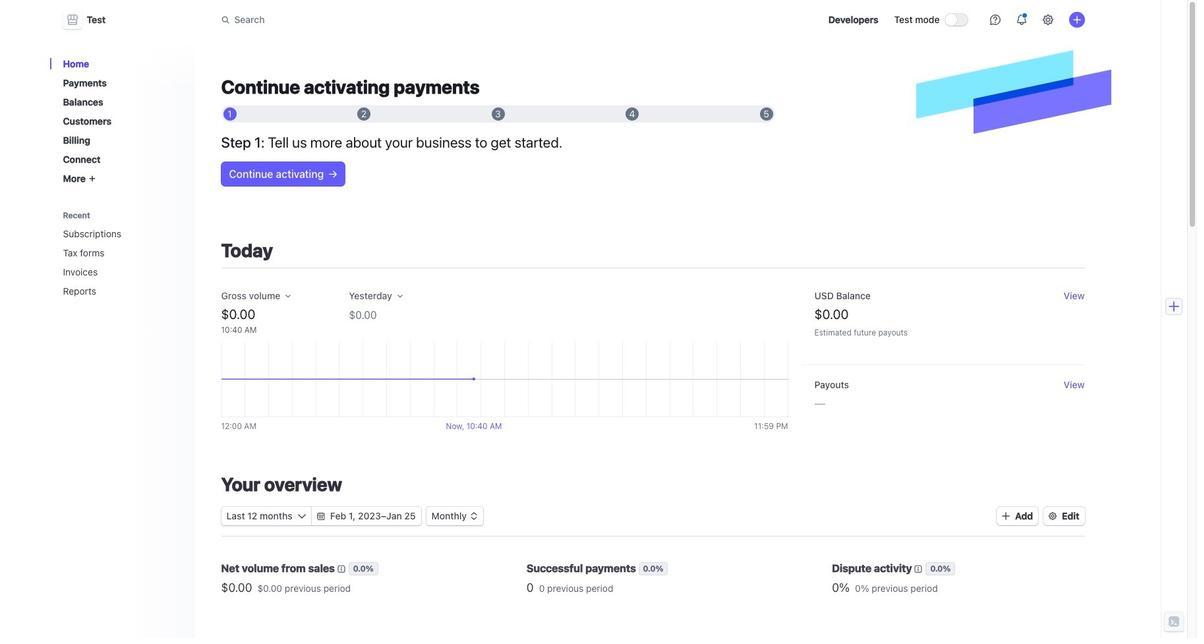 Task type: describe. For each thing, give the bounding box(es) containing it.
recent element
[[50, 223, 195, 302]]

notifications image
[[1017, 15, 1027, 25]]

1 svg image from the left
[[298, 513, 306, 520]]

clear history image
[[174, 211, 182, 219]]

Search text field
[[213, 8, 585, 32]]

core navigation links element
[[58, 58, 184, 189]]

help image
[[990, 15, 1001, 25]]

info image
[[915, 566, 923, 573]]

settings image
[[1043, 15, 1054, 25]]

2 svg image from the left
[[317, 513, 325, 520]]

svg image
[[329, 170, 337, 178]]

recent navigation links element
[[50, 206, 195, 302]]



Task type: vqa. For each thing, say whether or not it's contained in the screenshot.
A product with ID prod_OipBO8cF15rEdI was updated link for 9/28/23, 10:05:58 AM
no



Task type: locate. For each thing, give the bounding box(es) containing it.
info image
[[338, 566, 346, 573]]

2 pin to navigation image from the top
[[171, 267, 182, 277]]

3 pin to navigation image from the top
[[171, 286, 182, 296]]

1 vertical spatial pin to navigation image
[[171, 267, 182, 277]]

toolbar
[[997, 507, 1085, 526]]

figure
[[221, 342, 789, 418], [221, 342, 789, 418]]

2 vertical spatial pin to navigation image
[[171, 286, 182, 296]]

1 horizontal spatial svg image
[[317, 513, 325, 520]]

1 pin to navigation image from the top
[[171, 229, 182, 239]]

svg image
[[298, 513, 306, 520], [317, 513, 325, 520]]

0 vertical spatial pin to navigation image
[[171, 229, 182, 239]]

None search field
[[213, 8, 585, 32]]

0 horizontal spatial svg image
[[298, 513, 306, 520]]

Test mode checkbox
[[946, 14, 968, 26]]

pin to navigation image
[[171, 248, 182, 258]]

pin to navigation image
[[171, 229, 182, 239], [171, 267, 182, 277], [171, 286, 182, 296]]



